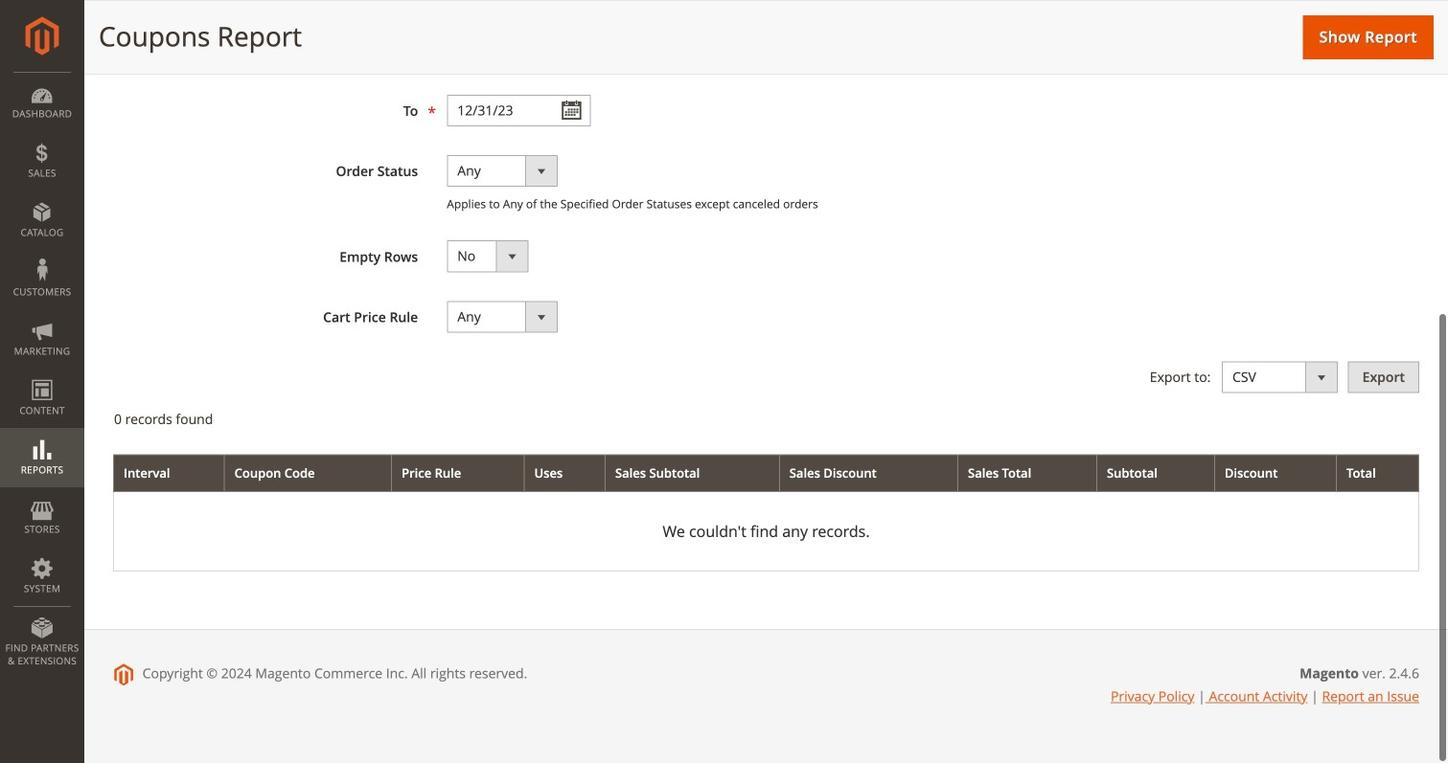 Task type: describe. For each thing, give the bounding box(es) containing it.
magento admin panel image
[[25, 16, 59, 56]]



Task type: locate. For each thing, give the bounding box(es) containing it.
menu bar
[[0, 72, 84, 678]]

None text field
[[447, 34, 591, 66], [447, 95, 591, 126], [447, 34, 591, 66], [447, 95, 591, 126]]



